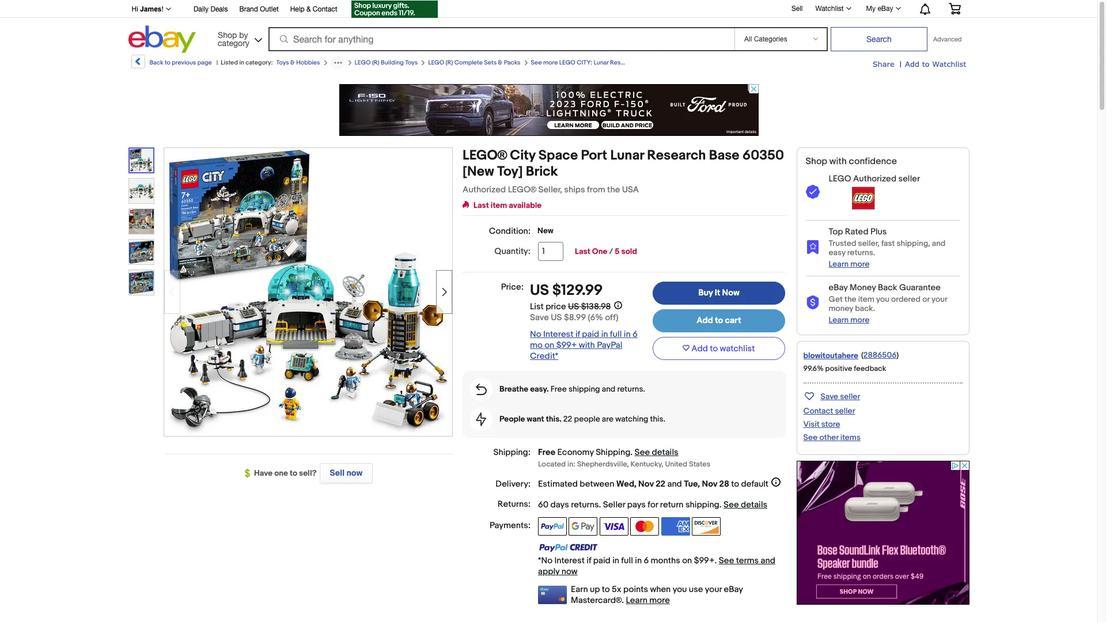 Task type: describe. For each thing, give the bounding box(es) containing it.
ebay inside earn up to 5x points when you use your ebay mastercard®.
[[724, 584, 743, 595]]

store
[[821, 419, 840, 429]]

save us $8.99 (6% off)
[[530, 312, 619, 323]]

watchlist inside account navigation
[[816, 5, 844, 13]]

your inside earn up to 5x points when you use your ebay mastercard®.
[[705, 584, 722, 595]]

daily deals link
[[194, 3, 228, 16]]

picture 5 of 5 image
[[129, 270, 154, 295]]

condition:
[[489, 226, 531, 237]]

in down off)
[[601, 329, 608, 340]]

plus
[[871, 226, 887, 237]]

the inside "lego® city space port lunar research base 60350 [new toy] brick authorized lego® seller, ships from the usa"
[[607, 184, 620, 195]]

*no interest if paid in full in 6 months on $99+.
[[538, 556, 719, 567]]

returns:
[[498, 499, 531, 510]]

learn more
[[626, 595, 670, 606]]

to left previous
[[165, 59, 170, 66]]

$129.99
[[552, 282, 603, 300]]

master card image
[[630, 518, 659, 536]]

shop for shop by category
[[218, 30, 237, 39]]

listed
[[221, 59, 238, 66]]

picture 1 of 5 image
[[129, 149, 153, 172]]

category:
[[246, 59, 273, 66]]

)
[[897, 350, 899, 360]]

price
[[546, 301, 566, 312]]

6 for *no interest if paid in full in 6 months on $99+.
[[644, 556, 649, 567]]

0 vertical spatial seller
[[899, 173, 920, 184]]

(r) for building
[[372, 59, 379, 66]]

on for months
[[682, 556, 692, 567]]

full for mo
[[610, 329, 622, 340]]

1 horizontal spatial us
[[551, 312, 562, 323]]

ebay inside account navigation
[[878, 5, 893, 13]]

buy it now
[[698, 288, 740, 298]]

one
[[592, 247, 607, 256]]

are
[[602, 414, 614, 424]]

to inside earn up to 5x points when you use your ebay mastercard®.
[[602, 584, 610, 595]]

help & contact link
[[290, 3, 337, 16]]

default
[[741, 479, 769, 490]]

back inside ebay money back guarantee get the item you ordered or your money back. learn more
[[878, 282, 897, 293]]

other
[[820, 433, 839, 442]]

$99+.
[[694, 556, 717, 567]]

contact seller link
[[803, 406, 855, 416]]

lego logo image
[[829, 186, 898, 210]]

advanced
[[933, 36, 962, 43]]

details inside free economy shipping . see details located in: shepherdsville, kentucky, united states
[[652, 447, 679, 458]]

save for save us $8.99 (6% off)
[[530, 312, 549, 323]]

0 horizontal spatial 22
[[563, 414, 572, 424]]

visit store link
[[803, 419, 840, 429]]

and up are
[[602, 384, 616, 394]]

learn inside the top rated plus trusted seller, fast shipping, and easy returns. learn more
[[829, 259, 849, 269]]

rated
[[845, 226, 869, 237]]

see inside free economy shipping . see details located in: shepherdsville, kentucky, united states
[[635, 447, 650, 458]]

2 horizontal spatial us
[[568, 301, 579, 312]]

1 horizontal spatial see details link
[[724, 500, 768, 511]]

lego (r) complete sets & packs
[[428, 59, 521, 66]]

it
[[715, 288, 720, 298]]

in right "listed" at the left
[[239, 59, 244, 66]]

no interest if paid in full in 6 mo on $99+ with paypal credit* link
[[530, 329, 638, 362]]

brand outlet link
[[239, 3, 279, 16]]

sell link
[[786, 4, 808, 12]]

buy it now link
[[653, 282, 785, 305]]

more inside ebay money back guarantee get the item you ordered or your money back. learn more
[[851, 315, 870, 325]]

returns
[[571, 500, 599, 511]]

money
[[829, 304, 853, 313]]

trusted
[[829, 238, 856, 248]]

estimated
[[538, 479, 578, 490]]

1 vertical spatial advertisement region
[[797, 461, 969, 605]]

learn inside 'us $129.99' main content
[[626, 595, 648, 606]]

paypal
[[597, 340, 622, 351]]

contact inside contact seller visit store see other items
[[803, 406, 833, 416]]

hobbies
[[296, 59, 320, 66]]

0 horizontal spatial see details link
[[635, 447, 679, 458]]

use
[[689, 584, 703, 595]]

daily
[[194, 5, 209, 13]]

0 horizontal spatial us
[[530, 282, 549, 300]]

. for shipping
[[631, 447, 633, 458]]

0 vertical spatial free
[[551, 384, 567, 394]]

share
[[873, 59, 895, 69]]

see inside contact seller visit store see other items
[[803, 433, 818, 442]]

get
[[829, 294, 843, 304]]

Quantity: text field
[[538, 242, 564, 261]]

watchlist link
[[809, 2, 857, 16]]

0 horizontal spatial now
[[347, 468, 363, 479]]

in right paypal in the right of the page
[[624, 329, 631, 340]]

more left city:
[[543, 59, 558, 66]]

0 vertical spatial shipping
[[569, 384, 600, 394]]

research for (60350)
[[610, 59, 637, 66]]

deals
[[211, 5, 228, 13]]

guarantee
[[899, 282, 941, 293]]

with details__icon image for lego authorized seller
[[806, 185, 820, 200]]

watchlist inside share | add to watchlist
[[932, 59, 967, 69]]

shop by category banner
[[125, 0, 969, 56]]

see inside see terms and apply now
[[719, 556, 734, 567]]

base for (60350)
[[638, 59, 652, 66]]

2 this. from the left
[[650, 414, 665, 424]]

with details__icon image for people want this.
[[476, 412, 486, 426]]

mastercard®.
[[571, 595, 624, 606]]

free economy shipping . see details located in: shepherdsville, kentucky, united states
[[538, 447, 711, 469]]

learn more link for money
[[829, 315, 870, 325]]

1 horizontal spatial |
[[900, 59, 902, 69]]

see down 28
[[724, 500, 739, 511]]

interest for no
[[543, 329, 574, 340]]

blowitoutahere
[[803, 351, 859, 361]]

watchlist
[[720, 343, 755, 354]]

sell now link
[[317, 463, 373, 483]]

0 horizontal spatial |
[[216, 59, 218, 66]]

your shopping cart image
[[948, 3, 961, 14]]

2 toys from the left
[[405, 59, 418, 66]]

0 horizontal spatial lego®
[[463, 148, 507, 164]]

1 horizontal spatial with
[[830, 156, 847, 167]]

to right one
[[290, 468, 297, 478]]

credit*
[[530, 351, 558, 362]]

delivery:
[[496, 479, 531, 490]]

new
[[538, 226, 554, 236]]

0 vertical spatial back
[[150, 59, 163, 66]]

for
[[648, 500, 658, 511]]

full for months
[[621, 556, 633, 567]]

shop for shop with confidence
[[806, 156, 828, 167]]

kentucky,
[[631, 460, 664, 469]]

lego for lego authorized seller
[[829, 173, 851, 184]]

cart
[[725, 315, 741, 326]]

returns. inside 'us $129.99' main content
[[617, 384, 645, 394]]

$99+
[[556, 340, 577, 351]]

60 days returns . seller pays for return shipping . see details
[[538, 500, 768, 511]]

breathe easy. free shipping and returns.
[[500, 384, 645, 394]]

back to previous page link
[[130, 55, 212, 73]]

sets
[[484, 59, 497, 66]]

last one / 5 sold
[[575, 247, 637, 256]]

with details__icon image for breathe easy.
[[476, 384, 487, 395]]

see other items link
[[803, 433, 861, 442]]

port
[[581, 148, 607, 164]]

2886506
[[864, 350, 897, 360]]

pays
[[627, 500, 646, 511]]

sell for sell now
[[330, 468, 345, 479]]

or
[[923, 294, 930, 304]]

sell for sell
[[792, 4, 803, 12]]

lego left city:
[[559, 59, 576, 66]]

2 vertical spatial learn more link
[[626, 595, 670, 606]]

visa image
[[600, 518, 629, 536]]

outlet
[[260, 5, 279, 13]]

interest for *no
[[555, 556, 585, 567]]

top
[[829, 226, 843, 237]]

0 horizontal spatial advertisement region
[[339, 84, 759, 136]]

in left 'months'
[[635, 556, 642, 567]]

people
[[500, 414, 525, 424]]

1 horizontal spatial lego®
[[508, 184, 536, 195]]

breathe
[[500, 384, 528, 394]]

up
[[590, 584, 600, 595]]

lego (r) building toys link
[[355, 59, 418, 66]]

return
[[660, 500, 684, 511]]

shipping:
[[494, 447, 531, 458]]

your inside ebay money back guarantee get the item you ordered or your money back. learn more
[[932, 294, 947, 304]]

(60350)
[[653, 59, 675, 66]]

to inside button
[[710, 343, 718, 354]]

seller for save seller
[[840, 392, 860, 402]]

free inside free economy shipping . see details located in: shepherdsville, kentucky, united states
[[538, 447, 556, 458]]

to inside share | add to watchlist
[[922, 59, 930, 69]]

toys & hobbies link
[[276, 59, 320, 66]]

shop by category
[[218, 30, 249, 48]]

learn inside ebay money back guarantee get the item you ordered or your money back. learn more
[[829, 315, 849, 325]]

1 vertical spatial 22
[[656, 479, 666, 490]]

us $129.99 main content
[[463, 148, 786, 606]]

and inside the top rated plus trusted seller, fast shipping, and easy returns. learn more
[[932, 238, 946, 248]]

2 horizontal spatial &
[[498, 59, 503, 66]]

american express image
[[661, 518, 690, 536]]

you inside ebay money back guarantee get the item you ordered or your money back. learn more
[[876, 294, 890, 304]]

ordered
[[891, 294, 921, 304]]

Search for anything text field
[[270, 28, 732, 50]]

seller for contact seller visit store see other items
[[835, 406, 855, 416]]

add to cart
[[697, 315, 741, 326]]

available
[[509, 201, 542, 210]]

if for *no
[[587, 556, 591, 567]]

ships
[[564, 184, 585, 195]]

60
[[538, 500, 549, 511]]



Task type: locate. For each thing, give the bounding box(es) containing it.
lunar right port
[[610, 148, 644, 164]]

1 this. from the left
[[546, 414, 562, 424]]

1 vertical spatial paid
[[593, 556, 611, 567]]

see terms and apply now link
[[538, 556, 776, 578]]

!
[[162, 5, 164, 13]]

ebay mastercard image
[[538, 586, 567, 605]]

0 vertical spatial details
[[652, 447, 679, 458]]

0 vertical spatial full
[[610, 329, 622, 340]]

1 horizontal spatial 22
[[656, 479, 666, 490]]

apply
[[538, 567, 560, 578]]

see left terms at the bottom right of page
[[719, 556, 734, 567]]

and left the tue,
[[667, 479, 682, 490]]

see right packs
[[531, 59, 542, 66]]

2886506 link
[[864, 350, 897, 360]]

picture 2 of 5 image
[[129, 179, 154, 203]]

& for contact
[[306, 5, 311, 13]]

seller
[[603, 500, 625, 511]]

previous
[[172, 59, 196, 66]]

brand outlet
[[239, 5, 279, 13]]

contact up visit store link
[[803, 406, 833, 416]]

last
[[474, 201, 489, 210], [575, 247, 590, 256]]

the right 'get'
[[845, 294, 857, 304]]

0 horizontal spatial save
[[530, 312, 549, 323]]

advanced link
[[928, 28, 968, 51]]

blowitoutahere link
[[803, 351, 859, 361]]

learn more link right the '5x'
[[626, 595, 670, 606]]

have one to sell?
[[254, 468, 317, 478]]

0 vertical spatial interest
[[543, 329, 574, 340]]

last for last item available
[[474, 201, 489, 210]]

learn down "money"
[[829, 315, 849, 325]]

us down $129.99
[[568, 301, 579, 312]]

money
[[850, 282, 876, 293]]

0 horizontal spatial item
[[491, 201, 507, 210]]

lunar inside "lego® city space port lunar research base 60350 [new toy] brick authorized lego® seller, ships from the usa"
[[610, 148, 644, 164]]

1 horizontal spatial on
[[682, 556, 692, 567]]

add to watchlist button
[[653, 337, 785, 360]]

space
[[539, 148, 578, 164]]

22 up for
[[656, 479, 666, 490]]

returns. inside the top rated plus trusted seller, fast shipping, and easy returns. learn more
[[847, 248, 875, 258]]

lego authorized seller
[[829, 173, 920, 184]]

lego® up available on the left of the page
[[508, 184, 536, 195]]

authorized inside "lego® city space port lunar research base 60350 [new toy] brick authorized lego® seller, ships from the usa"
[[463, 184, 506, 195]]

with details__icon image left people
[[476, 412, 486, 426]]

if inside no interest if paid in full in 6 mo on $99+ with paypal credit*
[[576, 329, 580, 340]]

see more lego city: lunar research base (60350) link
[[531, 59, 675, 66]]

1 horizontal spatial last
[[575, 247, 590, 256]]

seller inside button
[[840, 392, 860, 402]]

2 horizontal spatial .
[[720, 500, 722, 511]]

see up kentucky, at the right
[[635, 447, 650, 458]]

research
[[610, 59, 637, 66], [647, 148, 706, 164]]

(6%
[[588, 312, 603, 323]]

sell inside account navigation
[[792, 4, 803, 12]]

1 vertical spatial shipping
[[686, 500, 720, 511]]

with details__icon image for ebay money back guarantee
[[806, 296, 820, 310]]

0 horizontal spatial shop
[[218, 30, 237, 39]]

2 vertical spatial ebay
[[724, 584, 743, 595]]

1 horizontal spatial (r)
[[446, 59, 453, 66]]

1 horizontal spatial authorized
[[853, 173, 897, 184]]

paid up up
[[593, 556, 611, 567]]

have
[[254, 468, 273, 478]]

now right sell?
[[347, 468, 363, 479]]

returns. down rated
[[847, 248, 875, 258]]

lunar for city:
[[594, 59, 609, 66]]

1 horizontal spatial base
[[709, 148, 740, 164]]

dollar sign image
[[245, 469, 254, 478]]

your
[[932, 294, 947, 304], [705, 584, 722, 595]]

learn more link down easy
[[829, 259, 870, 269]]

save
[[530, 312, 549, 323], [821, 392, 838, 402]]

in
[[239, 59, 244, 66], [601, 329, 608, 340], [624, 329, 631, 340], [613, 556, 619, 567], [635, 556, 642, 567]]

now up earn
[[562, 567, 578, 578]]

none submit inside shop by category 'banner'
[[831, 27, 928, 51]]

full down off)
[[610, 329, 622, 340]]

add down "buy"
[[697, 315, 713, 326]]

free right 'easy.'
[[551, 384, 567, 394]]

0 horizontal spatial 6
[[633, 329, 638, 340]]

toys right building
[[405, 59, 418, 66]]

0 horizontal spatial research
[[610, 59, 637, 66]]

base inside "lego® city space port lunar research base 60350 [new toy] brick authorized lego® seller, ships from the usa"
[[709, 148, 740, 164]]

1 horizontal spatial this.
[[650, 414, 665, 424]]

points
[[623, 584, 648, 595]]

brand
[[239, 5, 258, 13]]

see details link down default
[[724, 500, 768, 511]]

lego left building
[[355, 59, 371, 66]]

0 vertical spatial 6
[[633, 329, 638, 340]]

see details link
[[635, 447, 679, 458], [724, 500, 768, 511]]

last left one
[[575, 247, 590, 256]]

add to watchlist
[[692, 343, 755, 354]]

shop right 60350
[[806, 156, 828, 167]]

more right points
[[650, 595, 670, 606]]

lego® city space port lunar research base 60350 [new toy] brick authorized lego® seller, ships from the usa
[[463, 148, 784, 195]]

1 horizontal spatial your
[[932, 294, 947, 304]]

1 vertical spatial back
[[878, 282, 897, 293]]

see down visit
[[803, 433, 818, 442]]

base for 60350
[[709, 148, 740, 164]]

item inside ebay money back guarantee get the item you ordered or your money back. learn more
[[858, 294, 875, 304]]

base left 60350
[[709, 148, 740, 164]]

with details__icon image down shop with confidence
[[806, 185, 820, 200]]

0 horizontal spatial the
[[607, 184, 620, 195]]

full up points
[[621, 556, 633, 567]]

more
[[543, 59, 558, 66], [851, 259, 870, 269], [851, 315, 870, 325], [650, 595, 670, 606]]

1 vertical spatial see details link
[[724, 500, 768, 511]]

and inside see terms and apply now
[[761, 556, 776, 567]]

0 vertical spatial your
[[932, 294, 947, 304]]

0 horizontal spatial sell
[[330, 468, 345, 479]]

contact inside account navigation
[[313, 5, 337, 13]]

see more lego city: lunar research base (60350)
[[531, 59, 675, 66]]

lego left complete
[[428, 59, 444, 66]]

0 vertical spatial with
[[830, 156, 847, 167]]

toys
[[276, 59, 289, 66], [405, 59, 418, 66]]

save for save seller
[[821, 392, 838, 402]]

(r) left building
[[372, 59, 379, 66]]

account navigation
[[125, 0, 969, 20]]

save seller
[[821, 392, 860, 402]]

watchlist right the "sell" link
[[816, 5, 844, 13]]

1 vertical spatial now
[[562, 567, 578, 578]]

0 vertical spatial learn
[[829, 259, 849, 269]]

lego
[[355, 59, 371, 66], [428, 59, 444, 66], [559, 59, 576, 66], [829, 173, 851, 184]]

in:
[[568, 460, 576, 469]]

.
[[631, 447, 633, 458], [599, 500, 601, 511], [720, 500, 722, 511]]

with left the confidence
[[830, 156, 847, 167]]

& left hobbies at the left of page
[[290, 59, 295, 66]]

with details__icon image left breathe
[[476, 384, 487, 395]]

22 left people
[[563, 414, 572, 424]]

hi james !
[[132, 5, 164, 13]]

ebay down terms at the bottom right of page
[[724, 584, 743, 595]]

on inside no interest if paid in full in 6 mo on $99+ with paypal credit*
[[545, 340, 554, 351]]

sell left watchlist link
[[792, 4, 803, 12]]

estimated between wed, nov 22 and tue, nov 28 to default
[[538, 479, 769, 490]]

research inside "lego® city space port lunar research base 60350 [new toy] brick authorized lego® seller, ships from the usa"
[[647, 148, 706, 164]]

buy
[[698, 288, 713, 298]]

discover image
[[692, 518, 721, 536]]

your right use
[[705, 584, 722, 595]]

on for mo
[[545, 340, 554, 351]]

economy
[[558, 447, 594, 458]]

more down seller,
[[851, 259, 870, 269]]

1 horizontal spatial &
[[306, 5, 311, 13]]

with details__icon image left 'get'
[[806, 296, 820, 310]]

with
[[830, 156, 847, 167], [579, 340, 595, 351]]

lego for lego (r) complete sets & packs
[[428, 59, 444, 66]]

lunar for port
[[610, 148, 644, 164]]

0 vertical spatial contact
[[313, 5, 337, 13]]

1 vertical spatial you
[[673, 584, 687, 595]]

1 horizontal spatial returns.
[[847, 248, 875, 258]]

and
[[932, 238, 946, 248], [602, 384, 616, 394], [667, 479, 682, 490], [761, 556, 776, 567]]

seller inside contact seller visit store see other items
[[835, 406, 855, 416]]

interest down the paypal credit image
[[555, 556, 585, 567]]

0 horizontal spatial watchlist
[[816, 5, 844, 13]]

your right "or"
[[932, 294, 947, 304]]

0 horizontal spatial &
[[290, 59, 295, 66]]

lego for lego (r) building toys
[[355, 59, 371, 66]]

to left the '5x'
[[602, 584, 610, 595]]

and right terms at the bottom right of page
[[761, 556, 776, 567]]

us $129.99
[[530, 282, 603, 300]]

sell right sell?
[[330, 468, 345, 479]]

shop left by
[[218, 30, 237, 39]]

returns. up the watching
[[617, 384, 645, 394]]

ebay right my
[[878, 5, 893, 13]]

my ebay
[[866, 5, 893, 13]]

1 vertical spatial lunar
[[610, 148, 644, 164]]

& right help
[[306, 5, 311, 13]]

/
[[609, 247, 613, 256]]

advertisement region
[[339, 84, 759, 136], [797, 461, 969, 605]]

in up the '5x'
[[613, 556, 619, 567]]

1 vertical spatial your
[[705, 584, 722, 595]]

add inside share | add to watchlist
[[905, 59, 920, 69]]

ebay inside ebay money back guarantee get the item you ordered or your money back. learn more
[[829, 282, 848, 293]]

get the coupon image
[[351, 1, 438, 18]]

people want this. 22 people are watching this.
[[500, 414, 665, 424]]

now inside see terms and apply now
[[562, 567, 578, 578]]

one
[[274, 468, 288, 478]]

the inside ebay money back guarantee get the item you ordered or your money back. learn more
[[845, 294, 857, 304]]

(r) for complete
[[446, 59, 453, 66]]

1 horizontal spatial shipping
[[686, 500, 720, 511]]

add for add to watchlist
[[692, 343, 708, 354]]

see details link up kentucky, at the right
[[635, 447, 679, 458]]

2 nov from the left
[[702, 479, 717, 490]]

. left seller
[[599, 500, 601, 511]]

lego® city space port lunar research base 60350 [new toy] brick - picture 1 of 5 image
[[165, 148, 451, 436]]

& right sets
[[498, 59, 503, 66]]

1 vertical spatial lego®
[[508, 184, 536, 195]]

1 vertical spatial contact
[[803, 406, 833, 416]]

with details__icon image for top rated plus
[[806, 240, 820, 254]]

1 vertical spatial seller
[[840, 392, 860, 402]]

0 horizontal spatial back
[[150, 59, 163, 66]]

0 vertical spatial now
[[347, 468, 363, 479]]

add to cart link
[[653, 309, 785, 332]]

with details__icon image left easy
[[806, 240, 820, 254]]

save inside 'us $129.99' main content
[[530, 312, 549, 323]]

you inside earn up to 5x points when you use your ebay mastercard®.
[[673, 584, 687, 595]]

to right 28
[[731, 479, 739, 490]]

share button
[[873, 59, 895, 70]]

learn more link down "money"
[[829, 315, 870, 325]]

0 vertical spatial the
[[607, 184, 620, 195]]

paypal credit image
[[538, 543, 598, 552]]

ebay
[[878, 5, 893, 13], [829, 282, 848, 293], [724, 584, 743, 595]]

with right $99+
[[579, 340, 595, 351]]

item inside 'us $129.99' main content
[[491, 201, 507, 210]]

seller,
[[858, 238, 880, 248]]

if down the paypal credit image
[[587, 556, 591, 567]]

lunar right city:
[[594, 59, 609, 66]]

| left "listed" at the left
[[216, 59, 218, 66]]

| listed in category:
[[216, 59, 273, 66]]

0 vertical spatial 22
[[563, 414, 572, 424]]

full inside no interest if paid in full in 6 mo on $99+ with paypal credit*
[[610, 329, 622, 340]]

back left previous
[[150, 59, 163, 66]]

picture 3 of 5 image
[[129, 209, 154, 234]]

my
[[866, 5, 876, 13]]

learn down easy
[[829, 259, 849, 269]]

lego down shop with confidence
[[829, 173, 851, 184]]

add right share
[[905, 59, 920, 69]]

. inside free economy shipping . see details located in: shepherdsville, kentucky, united states
[[631, 447, 633, 458]]

authorized down "[new"
[[463, 184, 506, 195]]

1 vertical spatial details
[[741, 500, 768, 511]]

if down $8.99
[[576, 329, 580, 340]]

months
[[651, 556, 680, 567]]

6 for no interest if paid in full in 6 mo on $99+ with paypal credit*
[[633, 329, 638, 340]]

with details__icon image
[[806, 185, 820, 200], [806, 240, 820, 254], [806, 296, 820, 310], [476, 384, 487, 395], [476, 412, 486, 426]]

. up kentucky, at the right
[[631, 447, 633, 458]]

0 vertical spatial ebay
[[878, 5, 893, 13]]

sell inside "sell now" link
[[330, 468, 345, 479]]

1 vertical spatial add
[[697, 315, 713, 326]]

city
[[510, 148, 536, 164]]

to inside "link"
[[715, 315, 723, 326]]

sell now
[[330, 468, 363, 479]]

google pay image
[[569, 518, 598, 536]]

more down back.
[[851, 315, 870, 325]]

on right 'mo' at bottom
[[545, 340, 554, 351]]

shipping
[[596, 447, 631, 458]]

1 horizontal spatial save
[[821, 392, 838, 402]]

us up list
[[530, 282, 549, 300]]

0 horizontal spatial authorized
[[463, 184, 506, 195]]

$138.98
[[581, 301, 611, 312]]

you right back.
[[876, 294, 890, 304]]

0 horizontal spatial (r)
[[372, 59, 379, 66]]

5
[[615, 247, 620, 256]]

complete
[[454, 59, 483, 66]]

details up united
[[652, 447, 679, 458]]

1 vertical spatial free
[[538, 447, 556, 458]]

[new
[[463, 164, 494, 180]]

paid down (6%
[[582, 329, 599, 340]]

us left $8.99
[[551, 312, 562, 323]]

6
[[633, 329, 638, 340], [644, 556, 649, 567]]

0 horizontal spatial toys
[[276, 59, 289, 66]]

0 horizontal spatial with
[[579, 340, 595, 351]]

0 horizontal spatial if
[[576, 329, 580, 340]]

and right shipping,
[[932, 238, 946, 248]]

city:
[[577, 59, 592, 66]]

(
[[861, 350, 864, 360]]

see terms and apply now
[[538, 556, 776, 578]]

top rated plus trusted seller, fast shipping, and easy returns. learn more
[[829, 226, 946, 269]]

1 horizontal spatial lunar
[[610, 148, 644, 164]]

1 vertical spatial watchlist
[[932, 59, 967, 69]]

(r) left complete
[[446, 59, 453, 66]]

0 vertical spatial advertisement region
[[339, 84, 759, 136]]

building
[[381, 59, 404, 66]]

0 horizontal spatial this.
[[546, 414, 562, 424]]

1 vertical spatial research
[[647, 148, 706, 164]]

james
[[140, 5, 162, 13]]

60350
[[743, 148, 784, 164]]

2 vertical spatial seller
[[835, 406, 855, 416]]

paid for mo
[[582, 329, 599, 340]]

6 inside no interest if paid in full in 6 mo on $99+ with paypal credit*
[[633, 329, 638, 340]]

0 vertical spatial you
[[876, 294, 890, 304]]

2 vertical spatial learn
[[626, 595, 648, 606]]

. for returns
[[599, 500, 601, 511]]

1 horizontal spatial 6
[[644, 556, 649, 567]]

last for last one / 5 sold
[[575, 247, 590, 256]]

paid inside no interest if paid in full in 6 mo on $99+ with paypal credit*
[[582, 329, 599, 340]]

see
[[531, 59, 542, 66], [803, 433, 818, 442], [635, 447, 650, 458], [724, 500, 739, 511], [719, 556, 734, 567]]

more inside the top rated plus trusted seller, fast shipping, and easy returns. learn more
[[851, 259, 870, 269]]

watchlist down 'advanced' link at the top of the page
[[932, 59, 967, 69]]

interest inside no interest if paid in full in 6 mo on $99+ with paypal credit*
[[543, 329, 574, 340]]

add for add to cart
[[697, 315, 713, 326]]

1 (r) from the left
[[372, 59, 379, 66]]

research for 60350
[[647, 148, 706, 164]]

None submit
[[831, 27, 928, 51]]

1 vertical spatial save
[[821, 392, 838, 402]]

states
[[689, 460, 711, 469]]

shop inside shop by category
[[218, 30, 237, 39]]

. down 28
[[720, 500, 722, 511]]

1 vertical spatial base
[[709, 148, 740, 164]]

easy
[[829, 248, 846, 258]]

with inside no interest if paid in full in 6 mo on $99+ with paypal credit*
[[579, 340, 595, 351]]

add inside "link"
[[697, 315, 713, 326]]

1 horizontal spatial contact
[[803, 406, 833, 416]]

0 horizontal spatial returns.
[[617, 384, 645, 394]]

ebay up 'get'
[[829, 282, 848, 293]]

1 vertical spatial item
[[858, 294, 875, 304]]

1 horizontal spatial if
[[587, 556, 591, 567]]

0 vertical spatial base
[[638, 59, 652, 66]]

add inside button
[[692, 343, 708, 354]]

0 horizontal spatial .
[[599, 500, 601, 511]]

0 horizontal spatial your
[[705, 584, 722, 595]]

if for no
[[576, 329, 580, 340]]

packs
[[504, 59, 521, 66]]

1 horizontal spatial shop
[[806, 156, 828, 167]]

details down default
[[741, 500, 768, 511]]

to left cart
[[715, 315, 723, 326]]

6 left 'months'
[[644, 556, 649, 567]]

2 horizontal spatial ebay
[[878, 5, 893, 13]]

1 horizontal spatial now
[[562, 567, 578, 578]]

full
[[610, 329, 622, 340], [621, 556, 633, 567]]

lego (r) complete sets & packs link
[[428, 59, 521, 66]]

located
[[538, 460, 566, 469]]

nov
[[638, 479, 654, 490], [702, 479, 717, 490]]

item left available on the left of the page
[[491, 201, 507, 210]]

0 horizontal spatial nov
[[638, 479, 654, 490]]

brick
[[526, 164, 558, 180]]

0 vertical spatial on
[[545, 340, 554, 351]]

save up no
[[530, 312, 549, 323]]

0 horizontal spatial last
[[474, 201, 489, 210]]

1 toys from the left
[[276, 59, 289, 66]]

1 horizontal spatial toys
[[405, 59, 418, 66]]

sold
[[621, 247, 637, 256]]

1 horizontal spatial sell
[[792, 4, 803, 12]]

1 vertical spatial the
[[845, 294, 857, 304]]

1 horizontal spatial .
[[631, 447, 633, 458]]

item down money
[[858, 294, 875, 304]]

picture 4 of 5 image
[[129, 240, 154, 264]]

save inside save seller button
[[821, 392, 838, 402]]

1 horizontal spatial advertisement region
[[797, 461, 969, 605]]

paid for months
[[593, 556, 611, 567]]

paypal image
[[538, 518, 567, 536]]

on left $99+.
[[682, 556, 692, 567]]

1 horizontal spatial item
[[858, 294, 875, 304]]

& for hobbies
[[290, 59, 295, 66]]

0 vertical spatial returns.
[[847, 248, 875, 258]]

1 nov from the left
[[638, 479, 654, 490]]

back.
[[855, 304, 875, 313]]

0 horizontal spatial lunar
[[594, 59, 609, 66]]

to down 'advanced' link at the top of the page
[[922, 59, 930, 69]]

learn more link for rated
[[829, 259, 870, 269]]

learn right the '5x'
[[626, 595, 648, 606]]

0 vertical spatial save
[[530, 312, 549, 323]]

free up the located
[[538, 447, 556, 458]]

price:
[[501, 282, 524, 293]]

help & contact
[[290, 5, 337, 13]]

2 (r) from the left
[[446, 59, 453, 66]]

more inside 'us $129.99' main content
[[650, 595, 670, 606]]

0 vertical spatial watchlist
[[816, 5, 844, 13]]

no
[[530, 329, 541, 340]]

& inside account navigation
[[306, 5, 311, 13]]



Task type: vqa. For each thing, say whether or not it's contained in the screenshot.
leftmost eBay
yes



